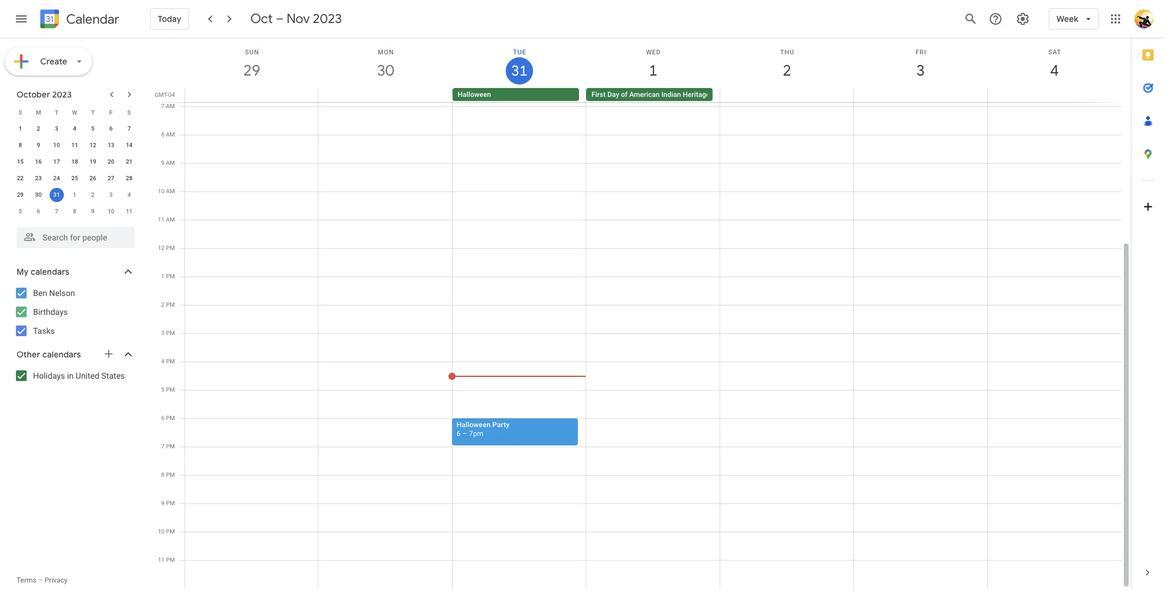 Task type: describe. For each thing, give the bounding box(es) containing it.
today
[[158, 14, 181, 24]]

other calendars
[[17, 349, 81, 360]]

6 pm
[[161, 415, 175, 421]]

10 for 10 am
[[158, 188, 164, 194]]

11 element
[[68, 138, 82, 153]]

pm for 1 pm
[[166, 273, 175, 280]]

9 pm
[[161, 500, 175, 507]]

12 for 12
[[90, 142, 96, 148]]

1 inside november 1 element
[[73, 192, 76, 198]]

calendar element
[[38, 7, 119, 33]]

21 element
[[122, 155, 136, 169]]

2 down m
[[37, 125, 40, 132]]

1 horizontal spatial 31
[[511, 61, 527, 80]]

am for 10 am
[[166, 188, 175, 194]]

18
[[71, 158, 78, 165]]

my calendars list
[[2, 284, 147, 341]]

pm for 5 pm
[[166, 387, 175, 393]]

– for privacy
[[38, 576, 43, 585]]

am for 11 am
[[166, 216, 175, 223]]

grid containing 29
[[151, 38, 1131, 589]]

16
[[35, 158, 42, 165]]

november 4 element
[[122, 188, 136, 202]]

pm for 7 pm
[[166, 443, 175, 450]]

pm for 4 pm
[[166, 358, 175, 365]]

w
[[72, 109, 77, 116]]

privacy
[[45, 576, 68, 585]]

other
[[17, 349, 40, 360]]

pm for 11 pm
[[166, 557, 175, 563]]

10 for november 10 element
[[108, 208, 114, 215]]

4 down 28 'element'
[[128, 192, 131, 198]]

party
[[493, 421, 510, 429]]

30 inside row
[[35, 192, 42, 198]]

2 cell from the left
[[319, 88, 453, 102]]

1 t from the left
[[55, 109, 58, 116]]

create button
[[5, 47, 92, 76]]

tue 31
[[511, 48, 527, 80]]

main drawer image
[[14, 12, 28, 26]]

fri
[[916, 48, 927, 56]]

29 link
[[238, 57, 266, 85]]

31 cell
[[48, 187, 66, 203]]

3 pm
[[161, 330, 175, 336]]

sat
[[1049, 48, 1062, 56]]

am for 9 am
[[166, 160, 175, 166]]

14 element
[[122, 138, 136, 153]]

indian
[[662, 90, 681, 99]]

27 element
[[104, 171, 118, 186]]

1 horizontal spatial 5
[[91, 125, 95, 132]]

am for 7 am
[[166, 103, 175, 109]]

halloween party 6 – 7pm
[[457, 421, 510, 438]]

row containing 22
[[11, 170, 138, 187]]

october
[[17, 89, 50, 100]]

10 element
[[50, 138, 64, 153]]

my calendars
[[17, 267, 69, 277]]

tasks
[[33, 326, 55, 336]]

october 2023 grid
[[11, 104, 138, 220]]

holidays
[[33, 371, 65, 381]]

4 cell from the left
[[988, 88, 1121, 102]]

terms link
[[17, 576, 36, 585]]

11 for november 11 element
[[126, 208, 133, 215]]

11 pm
[[158, 557, 175, 563]]

8 for 8 am
[[161, 131, 164, 138]]

26 element
[[86, 171, 100, 186]]

halloween for halloween
[[458, 90, 491, 99]]

ben
[[33, 288, 47, 298]]

2 inside thu 2
[[782, 61, 791, 80]]

04
[[168, 92, 175, 98]]

22 element
[[13, 171, 27, 186]]

17 element
[[50, 155, 64, 169]]

15
[[17, 158, 24, 165]]

1 pm
[[161, 273, 175, 280]]

13 element
[[104, 138, 118, 153]]

22
[[17, 175, 24, 181]]

sun 29
[[243, 48, 260, 80]]

ben nelson
[[33, 288, 75, 298]]

7 for 7 am
[[161, 103, 164, 109]]

week button
[[1049, 5, 1100, 33]]

– inside halloween party 6 – 7pm
[[463, 430, 467, 438]]

settings menu image
[[1016, 12, 1030, 26]]

12 element
[[86, 138, 100, 153]]

Search for people text field
[[24, 227, 128, 248]]

fri 3
[[916, 48, 927, 80]]

6 up 7 pm
[[161, 415, 165, 421]]

calendar
[[66, 11, 119, 27]]

1 up '15'
[[19, 125, 22, 132]]

4 down w in the top left of the page
[[73, 125, 76, 132]]

13
[[108, 142, 114, 148]]

18 element
[[68, 155, 82, 169]]

14
[[126, 142, 133, 148]]

row group containing 1
[[11, 121, 138, 220]]

26
[[90, 175, 96, 181]]

other calendars button
[[2, 345, 147, 364]]

united
[[76, 371, 99, 381]]

american
[[630, 90, 660, 99]]

day
[[608, 90, 620, 99]]

3 link
[[908, 57, 935, 85]]

gmt-
[[155, 92, 168, 98]]

halloween button
[[453, 88, 579, 101]]

17
[[53, 158, 60, 165]]

8 am
[[161, 131, 175, 138]]

sat 4
[[1049, 48, 1062, 80]]

first
[[592, 90, 606, 99]]

21
[[126, 158, 133, 165]]

mon 30
[[377, 48, 394, 80]]

row containing 8
[[11, 137, 138, 154]]

8 up '15'
[[19, 142, 22, 148]]

6 inside november 6 element
[[37, 208, 40, 215]]

3 cell from the left
[[854, 88, 988, 102]]

holidays in united states
[[33, 371, 125, 381]]

november 1 element
[[68, 188, 82, 202]]

3 inside the fri 3
[[916, 61, 925, 80]]

28
[[126, 175, 133, 181]]

12 for 12 pm
[[158, 245, 165, 251]]

16 element
[[31, 155, 46, 169]]

pm for 9 pm
[[166, 500, 175, 507]]

7 up 14
[[128, 125, 131, 132]]

29 inside grid
[[243, 61, 260, 80]]

1 down 12 pm
[[161, 273, 165, 280]]

10 for '10' element
[[53, 142, 60, 148]]

4 pm
[[161, 358, 175, 365]]

wed 1
[[646, 48, 661, 80]]

15 element
[[13, 155, 27, 169]]

f
[[109, 109, 113, 116]]

1 cell from the left
[[185, 88, 319, 102]]

tue
[[513, 48, 527, 56]]

5 for 5 pm
[[161, 387, 165, 393]]

states
[[101, 371, 125, 381]]

calendar heading
[[64, 11, 119, 27]]

9 am
[[161, 160, 175, 166]]

2 link
[[774, 57, 801, 85]]



Task type: locate. For each thing, give the bounding box(es) containing it.
pm up 4 pm
[[166, 330, 175, 336]]

1 vertical spatial 29
[[17, 192, 24, 198]]

11 am
[[158, 216, 175, 223]]

8 down november 1 element
[[73, 208, 76, 215]]

30 down "23" element
[[35, 192, 42, 198]]

3 inside november 3 element
[[109, 192, 113, 198]]

4 am from the top
[[166, 188, 175, 194]]

5 am from the top
[[166, 216, 175, 223]]

8
[[161, 131, 164, 138], [19, 142, 22, 148], [73, 208, 76, 215], [161, 472, 165, 478]]

27
[[108, 175, 114, 181]]

add other calendars image
[[103, 348, 115, 360]]

thu 2
[[780, 48, 795, 80]]

2 up 3 pm
[[161, 301, 165, 308]]

2 pm from the top
[[166, 273, 175, 280]]

my
[[17, 267, 29, 277]]

11 down the 10 pm in the left bottom of the page
[[158, 557, 165, 563]]

pm down the 10 pm in the left bottom of the page
[[166, 557, 175, 563]]

my calendars button
[[2, 262, 147, 281]]

11 down 10 am
[[158, 216, 164, 223]]

8 for 8 pm
[[161, 472, 165, 478]]

october 2023
[[17, 89, 72, 100]]

10
[[53, 142, 60, 148], [158, 188, 164, 194], [108, 208, 114, 215], [158, 528, 165, 535]]

20
[[108, 158, 114, 165]]

0 vertical spatial 29
[[243, 61, 260, 80]]

row
[[180, 88, 1131, 102], [11, 104, 138, 121], [11, 121, 138, 137], [11, 137, 138, 154], [11, 154, 138, 170], [11, 170, 138, 187], [11, 187, 138, 203], [11, 203, 138, 220]]

8 down 7 am
[[161, 131, 164, 138]]

t
[[55, 109, 58, 116], [91, 109, 95, 116]]

0 vertical spatial 12
[[90, 142, 96, 148]]

1 vertical spatial 12
[[158, 245, 165, 251]]

november 11 element
[[122, 205, 136, 219]]

3 up '10' element
[[55, 125, 58, 132]]

12 inside row
[[90, 142, 96, 148]]

pm up 3 pm
[[166, 301, 175, 308]]

1 s from the left
[[19, 109, 22, 116]]

row up 25
[[11, 154, 138, 170]]

first day of american indian heritage month
[[592, 90, 732, 99]]

2 horizontal spatial –
[[463, 430, 467, 438]]

25
[[71, 175, 78, 181]]

november 10 element
[[104, 205, 118, 219]]

november 2 element
[[86, 188, 100, 202]]

1 horizontal spatial 29
[[243, 61, 260, 80]]

7 down gmt-
[[161, 103, 164, 109]]

9 for 9 am
[[161, 160, 164, 166]]

6 inside halloween party 6 – 7pm
[[457, 430, 461, 438]]

31 link
[[506, 57, 533, 85]]

row containing 15
[[11, 154, 138, 170]]

3 am from the top
[[166, 160, 175, 166]]

7pm
[[469, 430, 484, 438]]

12 pm from the top
[[166, 557, 175, 563]]

halloween for halloween party 6 – 7pm
[[457, 421, 491, 429]]

birthdays
[[33, 307, 68, 317]]

am up '9 am'
[[166, 131, 175, 138]]

5 up 6 pm on the left
[[161, 387, 165, 393]]

7 for november 7 "element"
[[55, 208, 58, 215]]

1 down 25 element
[[73, 192, 76, 198]]

2 vertical spatial 5
[[161, 387, 165, 393]]

20 element
[[104, 155, 118, 169]]

2 am from the top
[[166, 131, 175, 138]]

None search field
[[0, 222, 147, 248]]

3 pm from the top
[[166, 301, 175, 308]]

pm for 3 pm
[[166, 330, 175, 336]]

1 vertical spatial halloween
[[457, 421, 491, 429]]

24 element
[[50, 171, 64, 186]]

november 9 element
[[86, 205, 100, 219]]

0 vertical spatial halloween
[[458, 90, 491, 99]]

2 pm
[[161, 301, 175, 308]]

12 down 11 am
[[158, 245, 165, 251]]

9 up 16
[[37, 142, 40, 148]]

10 for 10 pm
[[158, 528, 165, 535]]

12
[[90, 142, 96, 148], [158, 245, 165, 251]]

2 inside 'element'
[[91, 192, 95, 198]]

3 down 27 element
[[109, 192, 113, 198]]

november 8 element
[[68, 205, 82, 219]]

12 pm
[[158, 245, 175, 251]]

7 pm from the top
[[166, 415, 175, 421]]

pm for 10 pm
[[166, 528, 175, 535]]

1 vertical spatial –
[[463, 430, 467, 438]]

4 inside sat 4
[[1050, 61, 1059, 80]]

pm for 2 pm
[[166, 301, 175, 308]]

oct – nov 2023
[[250, 11, 342, 27]]

pm for 12 pm
[[166, 245, 175, 251]]

row containing 5
[[11, 203, 138, 220]]

30 inside mon 30
[[377, 61, 393, 80]]

1 horizontal spatial s
[[127, 109, 131, 116]]

cell
[[185, 88, 319, 102], [319, 88, 453, 102], [854, 88, 988, 102], [988, 88, 1121, 102]]

nov
[[287, 11, 310, 27]]

pm down 7 pm
[[166, 472, 175, 478]]

5 inside november 5 element
[[19, 208, 22, 215]]

6 left "7pm"
[[457, 430, 461, 438]]

31
[[511, 61, 527, 80], [53, 192, 60, 198]]

0 vertical spatial 2023
[[313, 11, 342, 27]]

row down 25 element
[[11, 187, 138, 203]]

31 inside cell
[[53, 192, 60, 198]]

0 horizontal spatial s
[[19, 109, 22, 116]]

1 vertical spatial 30
[[35, 192, 42, 198]]

31 down tue
[[511, 61, 527, 80]]

11 up 18
[[71, 142, 78, 148]]

today button
[[150, 5, 189, 33]]

1 vertical spatial 5
[[19, 208, 22, 215]]

11 down november 4 element
[[126, 208, 133, 215]]

pm up 7 pm
[[166, 415, 175, 421]]

10 pm
[[158, 528, 175, 535]]

29
[[243, 61, 260, 80], [17, 192, 24, 198]]

row down november 1 element
[[11, 203, 138, 220]]

1 vertical spatial 31
[[53, 192, 60, 198]]

t left w in the top left of the page
[[55, 109, 58, 116]]

row down w in the top left of the page
[[11, 121, 138, 137]]

8 pm
[[161, 472, 175, 478]]

am up 12 pm
[[166, 216, 175, 223]]

4 down 3 pm
[[161, 358, 165, 365]]

cell down 3 'link'
[[854, 88, 988, 102]]

2
[[782, 61, 791, 80], [37, 125, 40, 132], [91, 192, 95, 198], [161, 301, 165, 308]]

grid
[[151, 38, 1131, 589]]

0 horizontal spatial 29
[[17, 192, 24, 198]]

5 pm
[[161, 387, 175, 393]]

10 am
[[158, 188, 175, 194]]

9 for the november 9 element at the left top of page
[[91, 208, 95, 215]]

11 for 11 pm
[[158, 557, 165, 563]]

am for 8 am
[[166, 131, 175, 138]]

7 inside "element"
[[55, 208, 58, 215]]

row containing s
[[11, 104, 138, 121]]

1 horizontal spatial 30
[[377, 61, 393, 80]]

6
[[109, 125, 113, 132], [37, 208, 40, 215], [161, 415, 165, 421], [457, 430, 461, 438]]

oct
[[250, 11, 273, 27]]

t left the f
[[91, 109, 95, 116]]

s right the f
[[127, 109, 131, 116]]

am down '9 am'
[[166, 188, 175, 194]]

cell down 29 link
[[185, 88, 319, 102]]

– right oct
[[276, 11, 284, 27]]

0 horizontal spatial 12
[[90, 142, 96, 148]]

halloween inside button
[[458, 90, 491, 99]]

in
[[67, 371, 74, 381]]

pm up the 8 pm
[[166, 443, 175, 450]]

29 down sun
[[243, 61, 260, 80]]

calendars up ben nelson on the left of page
[[31, 267, 69, 277]]

pm
[[166, 245, 175, 251], [166, 273, 175, 280], [166, 301, 175, 308], [166, 330, 175, 336], [166, 358, 175, 365], [166, 387, 175, 393], [166, 415, 175, 421], [166, 443, 175, 450], [166, 472, 175, 478], [166, 500, 175, 507], [166, 528, 175, 535], [166, 557, 175, 563]]

1 horizontal spatial 12
[[158, 245, 165, 251]]

1 am from the top
[[166, 103, 175, 109]]

0 vertical spatial 30
[[377, 61, 393, 80]]

1
[[648, 61, 657, 80], [19, 125, 22, 132], [73, 192, 76, 198], [161, 273, 165, 280]]

8 for november 8 element
[[73, 208, 76, 215]]

terms – privacy
[[17, 576, 68, 585]]

6 down 30 element
[[37, 208, 40, 215]]

2023 right nov
[[313, 11, 342, 27]]

– right the "terms" link
[[38, 576, 43, 585]]

– for nov
[[276, 11, 284, 27]]

calendars for my calendars
[[31, 267, 69, 277]]

row up 18
[[11, 137, 138, 154]]

november 7 element
[[50, 205, 64, 219]]

pm for 6 pm
[[166, 415, 175, 421]]

6 pm from the top
[[166, 387, 175, 393]]

23
[[35, 175, 42, 181]]

pm down the 9 pm
[[166, 528, 175, 535]]

31, today element
[[50, 188, 64, 202]]

row down 1 link at the right top
[[180, 88, 1131, 102]]

pm down 3 pm
[[166, 358, 175, 365]]

10 down november 3 element
[[108, 208, 114, 215]]

19
[[90, 158, 96, 165]]

am down 04
[[166, 103, 175, 109]]

29 element
[[13, 188, 27, 202]]

1 horizontal spatial –
[[276, 11, 284, 27]]

7 am
[[161, 103, 175, 109]]

30 down mon
[[377, 61, 393, 80]]

23 element
[[31, 171, 46, 186]]

9 down november 2 'element'
[[91, 208, 95, 215]]

cell down 4 link
[[988, 88, 1121, 102]]

create
[[40, 56, 67, 67]]

8 down 7 pm
[[161, 472, 165, 478]]

mon
[[378, 48, 394, 56]]

1 pm from the top
[[166, 245, 175, 251]]

24
[[53, 175, 60, 181]]

0 horizontal spatial 30
[[35, 192, 42, 198]]

2 down thu
[[782, 61, 791, 80]]

1 link
[[640, 57, 667, 85]]

28 element
[[122, 171, 136, 186]]

row up november 1 element
[[11, 170, 138, 187]]

5 pm from the top
[[166, 358, 175, 365]]

0 vertical spatial 5
[[91, 125, 95, 132]]

9
[[37, 142, 40, 148], [161, 160, 164, 166], [91, 208, 95, 215], [161, 500, 165, 507]]

row group
[[11, 121, 138, 220]]

halloween inside halloween party 6 – 7pm
[[457, 421, 491, 429]]

pm up '2 pm'
[[166, 273, 175, 280]]

5 for november 5 element
[[19, 208, 22, 215]]

3 down fri
[[916, 61, 925, 80]]

terms
[[17, 576, 36, 585]]

pm for 8 pm
[[166, 472, 175, 478]]

s left m
[[19, 109, 22, 116]]

pm down the 8 pm
[[166, 500, 175, 507]]

9 for 9 pm
[[161, 500, 165, 507]]

– left "7pm"
[[463, 430, 467, 438]]

12 up the 19
[[90, 142, 96, 148]]

tab list
[[1132, 38, 1165, 556]]

11
[[71, 142, 78, 148], [126, 208, 133, 215], [158, 216, 164, 223], [158, 557, 165, 563]]

3 up 4 pm
[[161, 330, 165, 336]]

gmt-04
[[155, 92, 175, 98]]

sun
[[245, 48, 259, 56]]

2 s from the left
[[127, 109, 131, 116]]

halloween
[[458, 90, 491, 99], [457, 421, 491, 429]]

2023 right october
[[52, 89, 72, 100]]

row containing 29
[[11, 187, 138, 203]]

9 pm from the top
[[166, 472, 175, 478]]

7 for 7 pm
[[161, 443, 165, 450]]

first day of american indian heritage month button
[[586, 88, 732, 101]]

pm up the 1 pm
[[166, 245, 175, 251]]

7 down 31, today element
[[55, 208, 58, 215]]

1 horizontal spatial 2023
[[313, 11, 342, 27]]

11 for 11 element
[[71, 142, 78, 148]]

november 3 element
[[104, 188, 118, 202]]

2 horizontal spatial 5
[[161, 387, 165, 393]]

11 pm from the top
[[166, 528, 175, 535]]

calendars inside 'dropdown button'
[[31, 267, 69, 277]]

1 down wed
[[648, 61, 657, 80]]

7
[[161, 103, 164, 109], [128, 125, 131, 132], [55, 208, 58, 215], [161, 443, 165, 450]]

0 vertical spatial –
[[276, 11, 284, 27]]

2 vertical spatial –
[[38, 576, 43, 585]]

0 horizontal spatial t
[[55, 109, 58, 116]]

5 down 29 element
[[19, 208, 22, 215]]

0 vertical spatial calendars
[[31, 267, 69, 277]]

0 vertical spatial 31
[[511, 61, 527, 80]]

calendars inside dropdown button
[[42, 349, 81, 360]]

1 inside wed 1
[[648, 61, 657, 80]]

30 link
[[372, 57, 399, 85]]

4 link
[[1041, 57, 1069, 85]]

pm up 6 pm on the left
[[166, 387, 175, 393]]

1 horizontal spatial t
[[91, 109, 95, 116]]

calendars for other calendars
[[42, 349, 81, 360]]

25 element
[[68, 171, 82, 186]]

11 for 11 am
[[158, 216, 164, 223]]

nelson
[[49, 288, 75, 298]]

m
[[36, 109, 41, 116]]

7 pm
[[161, 443, 175, 450]]

10 up 11 pm
[[158, 528, 165, 535]]

0 horizontal spatial –
[[38, 576, 43, 585]]

2 t from the left
[[91, 109, 95, 116]]

am down 8 am
[[166, 160, 175, 166]]

31 down 24 element
[[53, 192, 60, 198]]

row up 11 element
[[11, 104, 138, 121]]

november 6 element
[[31, 205, 46, 219]]

month
[[712, 90, 732, 99]]

8 pm from the top
[[166, 443, 175, 450]]

privacy link
[[45, 576, 68, 585]]

calendars up the in
[[42, 349, 81, 360]]

november 5 element
[[13, 205, 27, 219]]

0 horizontal spatial 2023
[[52, 89, 72, 100]]

9 up the 10 pm in the left bottom of the page
[[161, 500, 165, 507]]

of
[[621, 90, 628, 99]]

3
[[916, 61, 925, 80], [55, 125, 58, 132], [109, 192, 113, 198], [161, 330, 165, 336]]

week
[[1057, 14, 1079, 24]]

heritage
[[683, 90, 710, 99]]

29 down 22 element
[[17, 192, 24, 198]]

1 vertical spatial calendars
[[42, 349, 81, 360]]

4 down sat in the right of the page
[[1050, 61, 1059, 80]]

s
[[19, 109, 22, 116], [127, 109, 131, 116]]

4 pm from the top
[[166, 330, 175, 336]]

10 pm from the top
[[166, 500, 175, 507]]

30 element
[[31, 188, 46, 202]]

0 horizontal spatial 5
[[19, 208, 22, 215]]

30
[[377, 61, 393, 80], [35, 192, 42, 198]]

7 up the 8 pm
[[161, 443, 165, 450]]

row containing halloween
[[180, 88, 1131, 102]]

5
[[91, 125, 95, 132], [19, 208, 22, 215], [161, 387, 165, 393]]

19 element
[[86, 155, 100, 169]]

10 up 11 am
[[158, 188, 164, 194]]

5 up '12' element
[[91, 125, 95, 132]]

0 horizontal spatial 31
[[53, 192, 60, 198]]

12 inside grid
[[158, 245, 165, 251]]

6 down the f
[[109, 125, 113, 132]]

thu
[[780, 48, 795, 56]]

row containing 1
[[11, 121, 138, 137]]

1 vertical spatial 2023
[[52, 89, 72, 100]]

29 inside 29 element
[[17, 192, 24, 198]]

cell down 30 link
[[319, 88, 453, 102]]

2 down 26 element
[[91, 192, 95, 198]]

9 up 10 am
[[161, 160, 164, 166]]

4
[[1050, 61, 1059, 80], [73, 125, 76, 132], [128, 192, 131, 198], [161, 358, 165, 365]]

10 up 17
[[53, 142, 60, 148]]



Task type: vqa. For each thing, say whether or not it's contained in the screenshot.


